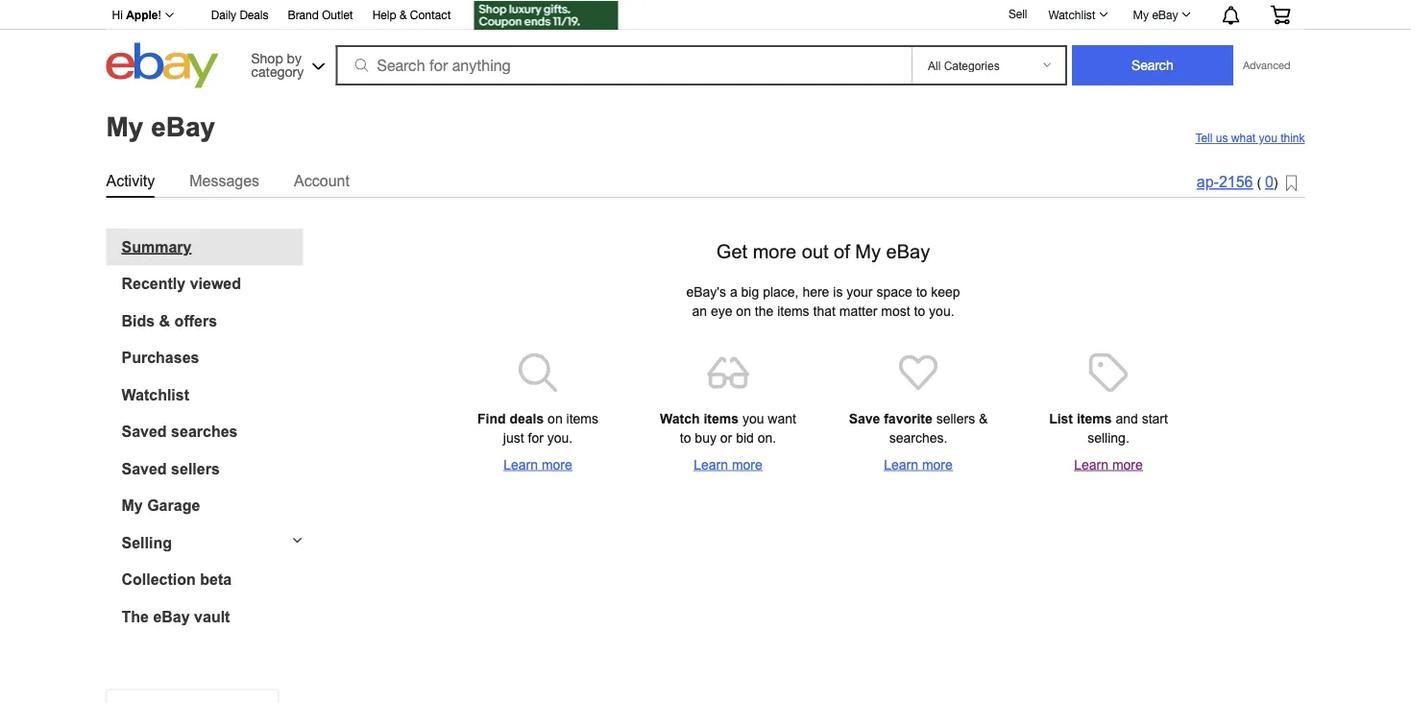 Task type: vqa. For each thing, say whether or not it's contained in the screenshot.
space in the top right of the page
yes



Task type: describe. For each thing, give the bounding box(es) containing it.
sell link
[[1000, 7, 1036, 20]]

learn more link for searches.
[[846, 455, 991, 475]]

apple
[[126, 9, 158, 22]]

outlet
[[322, 8, 353, 22]]

find deals
[[477, 411, 544, 426]]

just
[[503, 430, 524, 445]]

viewed
[[190, 275, 241, 293]]

selling
[[122, 534, 172, 551]]

keep
[[931, 284, 960, 299]]

more for you want to buy or bid on.
[[732, 457, 763, 472]]

sell
[[1009, 7, 1028, 20]]

start
[[1142, 411, 1168, 426]]

)
[[1274, 175, 1278, 190]]

messages
[[189, 172, 259, 189]]

shop by category banner
[[101, 0, 1305, 93]]

shop
[[251, 50, 283, 66]]

category
[[251, 63, 304, 79]]

bids
[[122, 312, 155, 330]]

buy
[[695, 430, 717, 445]]

make this page your my ebay homepage image
[[1286, 175, 1298, 193]]

summary
[[122, 238, 192, 256]]

bids & offers link
[[122, 312, 303, 330]]

daily deals
[[211, 8, 268, 22]]

my ebay main content
[[8, 93, 1404, 703]]

my garage
[[122, 497, 200, 515]]

purchases link
[[122, 349, 303, 367]]

us
[[1216, 132, 1228, 145]]

your shopping cart image
[[1270, 5, 1292, 24]]

1 vertical spatial sellers
[[171, 460, 220, 478]]

saved sellers
[[122, 460, 220, 478]]

watch items
[[660, 411, 739, 426]]

beta
[[200, 571, 232, 588]]

1 vertical spatial to
[[914, 304, 925, 319]]

saved searches link
[[122, 423, 303, 441]]

learn for to
[[694, 457, 728, 472]]

get the coupon image
[[474, 1, 618, 30]]

on items just for you.
[[503, 411, 599, 445]]

recently viewed link
[[122, 275, 303, 293]]

learn for just
[[504, 457, 538, 472]]

watchlist inside account navigation
[[1049, 8, 1096, 21]]

a
[[730, 284, 738, 299]]

or
[[720, 430, 732, 445]]

sellers & searches.
[[889, 411, 988, 445]]

1 vertical spatial watchlist link
[[122, 386, 303, 404]]

garage
[[147, 497, 200, 515]]

ap-
[[1197, 173, 1219, 191]]

learn more link for just
[[466, 455, 610, 475]]

!
[[158, 9, 161, 22]]

big
[[741, 284, 759, 299]]

sellers inside sellers & searches.
[[936, 411, 975, 426]]

most
[[881, 304, 910, 319]]

& for help
[[400, 8, 407, 22]]

my garage link
[[122, 497, 303, 515]]

the ebay vault
[[122, 608, 230, 625]]

learn more link for to
[[656, 455, 800, 475]]

messages link
[[189, 168, 259, 193]]

save favorite
[[849, 411, 933, 426]]

watchlist inside the my ebay main content
[[122, 386, 189, 404]]

matter
[[839, 304, 878, 319]]

on.
[[758, 430, 776, 445]]

items for on items just for you.
[[566, 411, 599, 426]]

searches
[[171, 423, 238, 441]]

the
[[755, 304, 774, 319]]

you want to buy or bid on.
[[680, 411, 796, 445]]

items inside ebay's a big place, here is your space to keep an eye on the items that matter most to you.
[[777, 304, 810, 319]]

more up place,
[[753, 241, 797, 262]]

items for watch items
[[704, 411, 739, 426]]

more for on items just for you.
[[542, 457, 572, 472]]

eye
[[711, 304, 733, 319]]

hi apple !
[[112, 9, 161, 22]]

recently viewed
[[122, 275, 241, 293]]

hi
[[112, 9, 123, 22]]

out
[[802, 241, 829, 262]]

that
[[813, 304, 836, 319]]

you inside tell us what you think 'link'
[[1259, 132, 1278, 145]]

to inside you want to buy or bid on.
[[680, 430, 691, 445]]

account link
[[294, 168, 350, 193]]

my ebay link
[[1123, 3, 1200, 26]]

help
[[372, 8, 396, 22]]

brand
[[288, 8, 319, 22]]

vault
[[194, 608, 230, 625]]

purchases
[[122, 349, 199, 367]]

get more out of my ebay
[[717, 241, 930, 262]]

brand outlet
[[288, 8, 353, 22]]

by
[[287, 50, 302, 66]]

your
[[847, 284, 873, 299]]

0 vertical spatial watchlist link
[[1038, 3, 1117, 26]]

what
[[1231, 132, 1256, 145]]



Task type: locate. For each thing, give the bounding box(es) containing it.
learn for searches.
[[884, 457, 919, 472]]

0 vertical spatial you.
[[929, 304, 955, 319]]

0 vertical spatial &
[[400, 8, 407, 22]]

& right bids
[[159, 312, 170, 330]]

my
[[1133, 8, 1149, 21], [106, 112, 144, 142], [855, 241, 881, 262], [122, 497, 143, 515]]

& inside sellers & searches.
[[979, 411, 988, 426]]

summary link
[[122, 238, 303, 256]]

0 vertical spatial sellers
[[936, 411, 975, 426]]

1 horizontal spatial you
[[1259, 132, 1278, 145]]

you. down keep
[[929, 304, 955, 319]]

learn more for selling.
[[1074, 457, 1143, 472]]

0 horizontal spatial my ebay
[[106, 112, 215, 142]]

0 horizontal spatial watchlist
[[122, 386, 189, 404]]

bid
[[736, 430, 754, 445]]

ebay's
[[686, 284, 726, 299]]

Search for anything text field
[[339, 47, 908, 84]]

1 learn from the left
[[504, 457, 538, 472]]

2 saved from the top
[[122, 460, 167, 478]]

1 vertical spatial saved
[[122, 460, 167, 478]]

you
[[1259, 132, 1278, 145], [743, 411, 764, 426]]

collection beta
[[122, 571, 232, 588]]

to left keep
[[916, 284, 927, 299]]

you.
[[929, 304, 955, 319], [547, 430, 573, 445]]

items up selling.
[[1077, 411, 1112, 426]]

bids & offers
[[122, 312, 217, 330]]

1 learn more from the left
[[504, 457, 572, 472]]

sellers down searches
[[171, 460, 220, 478]]

2 learn more from the left
[[694, 457, 763, 472]]

1 horizontal spatial my ebay
[[1133, 8, 1178, 21]]

learn more link down for
[[466, 455, 610, 475]]

1 horizontal spatial you.
[[929, 304, 955, 319]]

help & contact link
[[372, 5, 451, 26]]

0 vertical spatial saved
[[122, 423, 167, 441]]

learn down just
[[504, 457, 538, 472]]

2 vertical spatial &
[[979, 411, 988, 426]]

learn more down searches.
[[884, 457, 953, 472]]

4 learn from the left
[[1074, 457, 1109, 472]]

watchlist
[[1049, 8, 1096, 21], [122, 386, 189, 404]]

0
[[1265, 173, 1274, 191]]

and start selling.
[[1088, 411, 1168, 445]]

saved searches
[[122, 423, 238, 441]]

None submit
[[1072, 45, 1234, 86]]

learn
[[504, 457, 538, 472], [694, 457, 728, 472], [884, 457, 919, 472], [1074, 457, 1109, 472]]

learn more down for
[[504, 457, 572, 472]]

items for list items
[[1077, 411, 1112, 426]]

on right 'deals'
[[548, 411, 563, 426]]

0 horizontal spatial watchlist link
[[122, 386, 303, 404]]

items down place,
[[777, 304, 810, 319]]

of
[[834, 241, 850, 262]]

save
[[849, 411, 880, 426]]

shop by category button
[[243, 43, 329, 84]]

daily deals link
[[211, 5, 268, 26]]

0 vertical spatial you
[[1259, 132, 1278, 145]]

more down for
[[542, 457, 572, 472]]

you. right for
[[547, 430, 573, 445]]

my ebay inside main content
[[106, 112, 215, 142]]

shop by category
[[251, 50, 304, 79]]

items up "or"
[[704, 411, 739, 426]]

more down searches.
[[922, 457, 953, 472]]

account navigation
[[101, 0, 1305, 32]]

searches.
[[889, 430, 948, 445]]

1 vertical spatial on
[[548, 411, 563, 426]]

2 vertical spatial to
[[680, 430, 691, 445]]

tell us what you think link
[[1196, 132, 1305, 145]]

learn more link
[[466, 455, 610, 475], [656, 455, 800, 475], [846, 455, 991, 475], [1037, 455, 1181, 475]]

daily
[[211, 8, 236, 22]]

0 horizontal spatial sellers
[[171, 460, 220, 478]]

selling button
[[106, 534, 303, 552]]

on down big at the right top
[[736, 304, 751, 319]]

here
[[803, 284, 830, 299]]

my ebay
[[1133, 8, 1178, 21], [106, 112, 215, 142]]

0 vertical spatial on
[[736, 304, 751, 319]]

&
[[400, 8, 407, 22], [159, 312, 170, 330], [979, 411, 988, 426]]

learn more down selling.
[[1074, 457, 1143, 472]]

selling.
[[1088, 430, 1130, 445]]

learn more link down selling.
[[1037, 455, 1181, 475]]

2156
[[1219, 173, 1253, 191]]

ebay's a big place, here is your space to keep an eye on the items that matter most to you.
[[686, 284, 960, 319]]

on
[[736, 304, 751, 319], [548, 411, 563, 426]]

0 horizontal spatial on
[[548, 411, 563, 426]]

the ebay vault link
[[122, 608, 303, 626]]

is
[[833, 284, 843, 299]]

0 vertical spatial watchlist
[[1049, 8, 1096, 21]]

& inside account navigation
[[400, 8, 407, 22]]

learn more for to
[[694, 457, 763, 472]]

help & contact
[[372, 8, 451, 22]]

& right "favorite"
[[979, 411, 988, 426]]

2 learn from the left
[[694, 457, 728, 472]]

3 learn more from the left
[[884, 457, 953, 472]]

1 horizontal spatial watchlist
[[1049, 8, 1096, 21]]

learn more link for selling.
[[1037, 455, 1181, 475]]

4 learn more link from the left
[[1037, 455, 1181, 475]]

& for bids
[[159, 312, 170, 330]]

offers
[[174, 312, 217, 330]]

1 horizontal spatial on
[[736, 304, 751, 319]]

you up bid
[[743, 411, 764, 426]]

1 saved from the top
[[122, 423, 167, 441]]

1 horizontal spatial &
[[400, 8, 407, 22]]

items
[[777, 304, 810, 319], [566, 411, 599, 426], [704, 411, 739, 426], [1077, 411, 1112, 426]]

saved
[[122, 423, 167, 441], [122, 460, 167, 478]]

to
[[916, 284, 927, 299], [914, 304, 925, 319], [680, 430, 691, 445]]

3 learn from the left
[[884, 457, 919, 472]]

deals
[[510, 411, 544, 426]]

1 vertical spatial watchlist
[[122, 386, 189, 404]]

you inside you want to buy or bid on.
[[743, 411, 764, 426]]

0 horizontal spatial &
[[159, 312, 170, 330]]

and
[[1116, 411, 1138, 426]]

& right help
[[400, 8, 407, 22]]

1 horizontal spatial watchlist link
[[1038, 3, 1117, 26]]

place,
[[763, 284, 799, 299]]

items inside on items just for you.
[[566, 411, 599, 426]]

tell us what you think
[[1196, 132, 1305, 145]]

0 link
[[1265, 173, 1274, 191]]

tell
[[1196, 132, 1213, 145]]

contact
[[410, 8, 451, 22]]

to right 'most'
[[914, 304, 925, 319]]

& for sellers
[[979, 411, 988, 426]]

you left think at the top
[[1259, 132, 1278, 145]]

on inside on items just for you.
[[548, 411, 563, 426]]

saved up my garage
[[122, 460, 167, 478]]

saved for saved searches
[[122, 423, 167, 441]]

favorite
[[884, 411, 933, 426]]

on inside ebay's a big place, here is your space to keep an eye on the items that matter most to you.
[[736, 304, 751, 319]]

items right 'deals'
[[566, 411, 599, 426]]

list
[[1049, 411, 1073, 426]]

for
[[528, 430, 544, 445]]

you. inside ebay's a big place, here is your space to keep an eye on the items that matter most to you.
[[929, 304, 955, 319]]

my inside account navigation
[[1133, 8, 1149, 21]]

2 learn more link from the left
[[656, 455, 800, 475]]

1 vertical spatial &
[[159, 312, 170, 330]]

(
[[1257, 175, 1262, 190]]

learn more for just
[[504, 457, 572, 472]]

learn more link down searches.
[[846, 455, 991, 475]]

watchlist link up saved searches link
[[122, 386, 303, 404]]

0 horizontal spatial you
[[743, 411, 764, 426]]

watchlist right sell link at the right
[[1049, 8, 1096, 21]]

more for sellers & searches.
[[922, 457, 953, 472]]

1 vertical spatial you
[[743, 411, 764, 426]]

learn down selling.
[[1074, 457, 1109, 472]]

1 vertical spatial you.
[[547, 430, 573, 445]]

0 vertical spatial my ebay
[[1133, 8, 1178, 21]]

4 learn more from the left
[[1074, 457, 1143, 472]]

2 horizontal spatial &
[[979, 411, 988, 426]]

watchlist down purchases
[[122, 386, 189, 404]]

collection beta link
[[122, 571, 303, 589]]

1 horizontal spatial sellers
[[936, 411, 975, 426]]

ap-2156 link
[[1197, 173, 1253, 191]]

advanced
[[1243, 59, 1291, 72]]

0 vertical spatial to
[[916, 284, 927, 299]]

sellers up searches.
[[936, 411, 975, 426]]

0 horizontal spatial you.
[[547, 430, 573, 445]]

get
[[717, 241, 748, 262]]

learn more for searches.
[[884, 457, 953, 472]]

more down selling.
[[1112, 457, 1143, 472]]

learn down searches.
[[884, 457, 919, 472]]

watchlist link right sell link at the right
[[1038, 3, 1117, 26]]

space
[[877, 284, 913, 299]]

none submit inside shop by category banner
[[1072, 45, 1234, 86]]

my ebay inside my ebay link
[[1133, 8, 1178, 21]]

want
[[768, 411, 796, 426]]

to down "watch"
[[680, 430, 691, 445]]

learn down buy
[[694, 457, 728, 472]]

ap-2156 ( 0 )
[[1197, 173, 1278, 191]]

saved sellers link
[[122, 460, 303, 478]]

you. inside on items just for you.
[[547, 430, 573, 445]]

1 vertical spatial my ebay
[[106, 112, 215, 142]]

watch
[[660, 411, 700, 426]]

brand outlet link
[[288, 5, 353, 26]]

learn more link down "or"
[[656, 455, 800, 475]]

learn more down "or"
[[694, 457, 763, 472]]

think
[[1281, 132, 1305, 145]]

saved for saved sellers
[[122, 460, 167, 478]]

activity link
[[106, 168, 155, 193]]

more down bid
[[732, 457, 763, 472]]

saved up saved sellers
[[122, 423, 167, 441]]

ebay inside account navigation
[[1152, 8, 1178, 21]]

more for and start selling.
[[1112, 457, 1143, 472]]

list items
[[1049, 411, 1112, 426]]

an
[[692, 304, 707, 319]]

recently
[[122, 275, 186, 293]]

learn for selling.
[[1074, 457, 1109, 472]]

3 learn more link from the left
[[846, 455, 991, 475]]

deals
[[240, 8, 268, 22]]

1 learn more link from the left
[[466, 455, 610, 475]]



